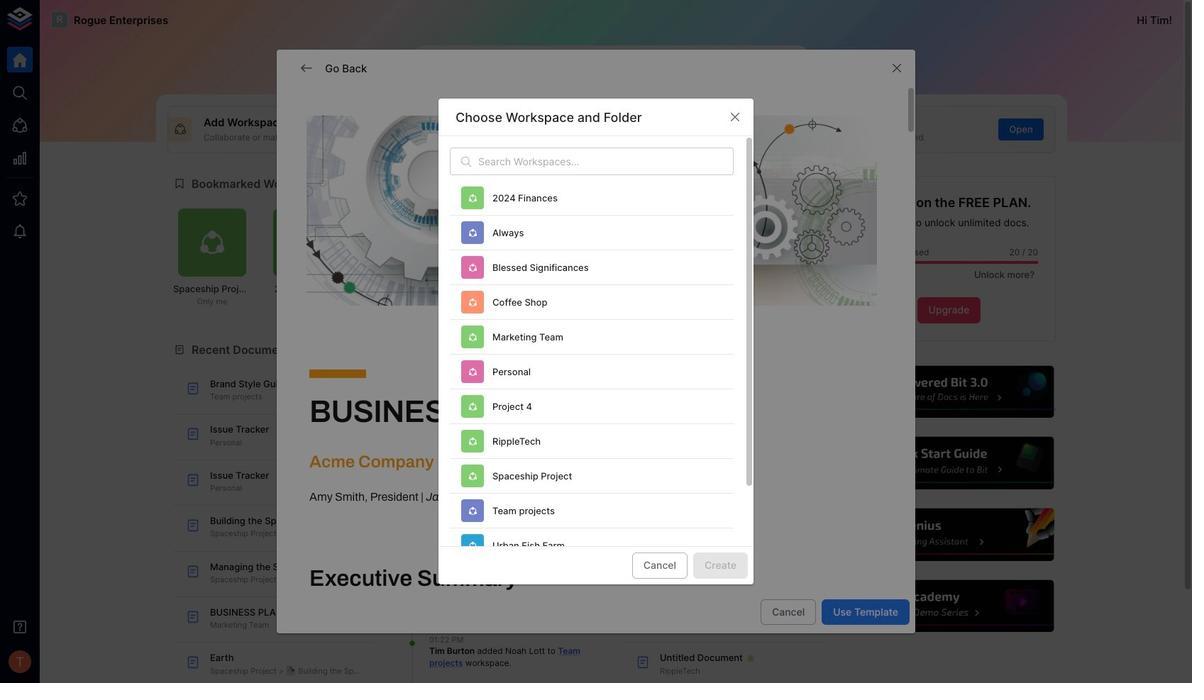 Task type: locate. For each thing, give the bounding box(es) containing it.
dialog
[[277, 50, 916, 683], [439, 99, 754, 604]]

2 help image from the top
[[842, 435, 1056, 492]]

help image
[[842, 364, 1056, 420], [842, 435, 1056, 492], [842, 507, 1056, 563], [842, 578, 1056, 635]]

1 help image from the top
[[842, 364, 1056, 420]]



Task type: describe. For each thing, give the bounding box(es) containing it.
3 help image from the top
[[842, 507, 1056, 563]]

4 help image from the top
[[842, 578, 1056, 635]]

Search Workspaces... text field
[[478, 148, 734, 176]]



Task type: vqa. For each thing, say whether or not it's contained in the screenshot.
dialog
yes



